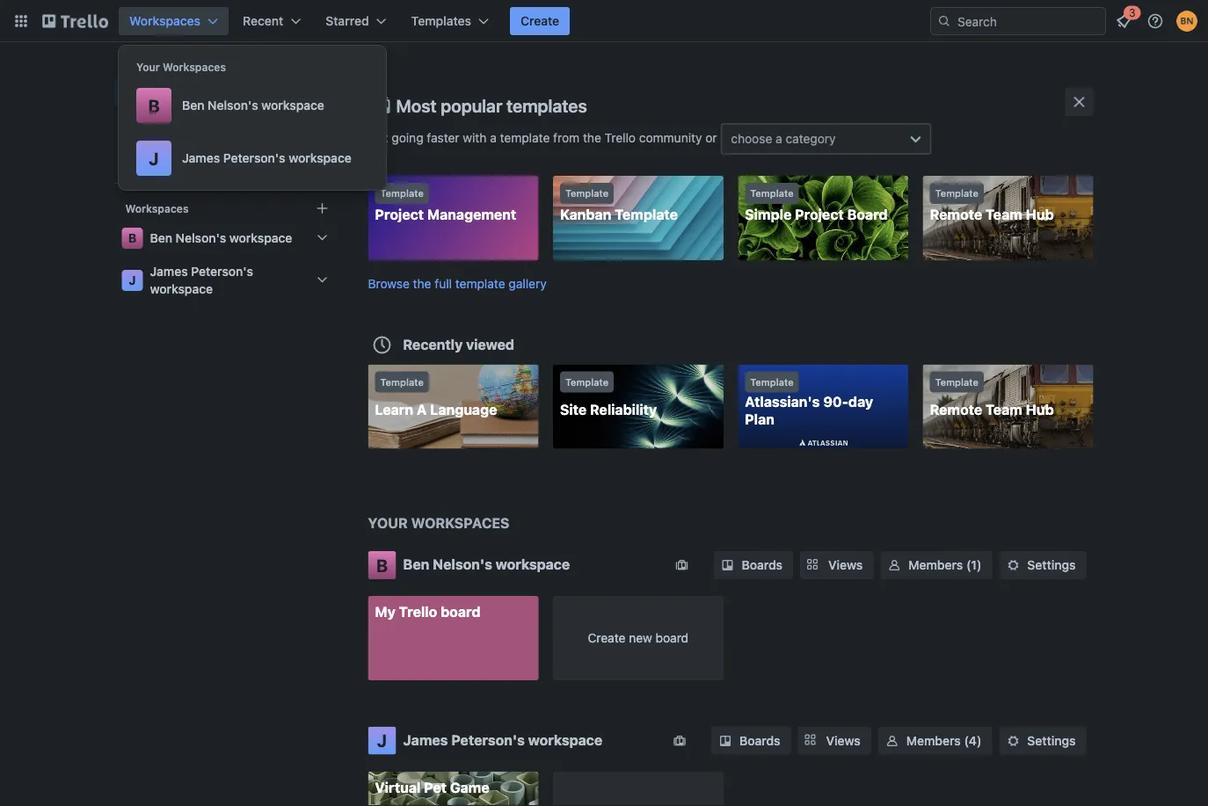 Task type: vqa. For each thing, say whether or not it's contained in the screenshot.
Project inside the template project management
yes



Task type: describe. For each thing, give the bounding box(es) containing it.
project inside template simple project board
[[795, 206, 844, 223]]

0 vertical spatial james
[[182, 151, 220, 165]]

template inside template simple project board
[[751, 188, 794, 199]]

your workspaces
[[368, 515, 510, 532]]

1 horizontal spatial ben
[[182, 98, 205, 113]]

members for j
[[907, 734, 961, 748]]

my trello board link
[[368, 596, 539, 681]]

0 horizontal spatial a
[[490, 130, 497, 145]]

starred
[[326, 14, 369, 28]]

my trello board
[[375, 604, 481, 621]]

1 vertical spatial ben nelson's workspace
[[150, 231, 292, 245]]

management
[[427, 206, 517, 223]]

2 hub from the top
[[1026, 401, 1055, 418]]

learn a language
[[375, 401, 497, 418]]

this workspace has premium. image for j
[[671, 732, 689, 750]]

2 vertical spatial j
[[377, 731, 387, 751]]

template inside template project management
[[380, 188, 424, 199]]

0 horizontal spatial b
[[128, 231, 137, 245]]

hub inside template remote team hub
[[1026, 206, 1055, 223]]

create button
[[510, 7, 570, 35]]

members (1)
[[909, 558, 982, 573]]

0 vertical spatial nelson's
[[208, 98, 258, 113]]

0 vertical spatial boards
[[150, 86, 191, 100]]

back to home image
[[42, 7, 108, 35]]

community
[[639, 130, 702, 145]]

virtual pet game link
[[368, 772, 539, 807]]

browse the full template gallery
[[368, 276, 547, 291]]

starred button
[[315, 7, 397, 35]]

2 vertical spatial nelson's
[[433, 556, 493, 573]]

0 vertical spatial james peterson's workspace
[[182, 151, 352, 165]]

or
[[706, 130, 717, 145]]

views link for j
[[798, 727, 872, 755]]

choose a category
[[731, 132, 836, 146]]

primary element
[[0, 0, 1209, 42]]

2 horizontal spatial ben
[[403, 556, 430, 573]]

create new board
[[588, 631, 689, 646]]

1 vertical spatial the
[[413, 276, 432, 291]]

templates link
[[115, 113, 340, 144]]

gallery
[[509, 276, 547, 291]]

create for create
[[521, 14, 560, 28]]

views link for b
[[801, 552, 874, 580]]

board for my trello board
[[441, 604, 481, 621]]

board
[[848, 206, 888, 223]]

template inside template atlassian's 90-day plan
[[751, 377, 794, 388]]

open information menu image
[[1147, 12, 1165, 30]]

simple
[[745, 206, 792, 223]]

0 vertical spatial peterson's
[[223, 151, 286, 165]]

james inside "james peterson's workspace"
[[150, 264, 188, 279]]

home
[[150, 156, 184, 171]]

site
[[560, 401, 587, 418]]

0 horizontal spatial templates
[[150, 121, 210, 135]]

template project management
[[375, 188, 517, 223]]

choose
[[731, 132, 773, 146]]

remote team hub
[[930, 401, 1055, 418]]

recently
[[403, 336, 463, 353]]

template remote team hub
[[930, 188, 1055, 223]]

get
[[368, 130, 388, 145]]

virtual
[[375, 779, 421, 796]]

1 vertical spatial james peterson's workspace
[[150, 264, 253, 296]]

settings link for j
[[1000, 727, 1087, 755]]

from
[[553, 130, 580, 145]]

team inside template remote team hub
[[986, 206, 1023, 223]]

0 vertical spatial boards link
[[115, 77, 340, 109]]

reliability
[[590, 401, 657, 418]]

pet
[[424, 779, 447, 796]]

your
[[368, 515, 408, 532]]

home link
[[115, 148, 340, 179]]

1 vertical spatial template
[[456, 276, 505, 291]]

get going faster with a template from the trello community or
[[368, 130, 721, 145]]

create for create new board
[[588, 631, 626, 646]]

recently viewed
[[403, 336, 515, 353]]

most
[[396, 95, 437, 116]]

ben nelson (bennelson96) image
[[1177, 11, 1198, 32]]



Task type: locate. For each thing, give the bounding box(es) containing it.
workspaces up your workspaces
[[129, 14, 201, 28]]

1 vertical spatial templates
[[150, 121, 210, 135]]

0 vertical spatial ben
[[182, 98, 205, 113]]

learn
[[375, 401, 414, 418]]

boards link for b
[[714, 552, 794, 580]]

1 horizontal spatial templates
[[411, 14, 472, 28]]

0 vertical spatial b
[[148, 95, 160, 116]]

views
[[829, 558, 863, 573], [827, 734, 861, 748]]

templates up home
[[150, 121, 210, 135]]

b
[[148, 95, 160, 116], [128, 231, 137, 245], [376, 555, 388, 576]]

templates button
[[401, 7, 500, 35]]

0 horizontal spatial project
[[375, 206, 424, 223]]

2 vertical spatial james
[[403, 732, 448, 749]]

b right board image
[[148, 95, 160, 116]]

create inside button
[[521, 14, 560, 28]]

3 notifications image
[[1114, 11, 1135, 32]]

1 vertical spatial j
[[129, 273, 136, 288]]

1 vertical spatial james
[[150, 264, 188, 279]]

1 vertical spatial views link
[[798, 727, 872, 755]]

1 horizontal spatial trello
[[605, 130, 636, 145]]

boards for b
[[742, 558, 783, 573]]

settings
[[1028, 558, 1076, 573], [1028, 734, 1076, 748]]

1 vertical spatial members
[[907, 734, 961, 748]]

Search field
[[952, 8, 1106, 34]]

nelson's
[[208, 98, 258, 113], [176, 231, 226, 245], [433, 556, 493, 573]]

2 project from the left
[[795, 206, 844, 223]]

project
[[375, 206, 424, 223], [795, 206, 844, 223]]

2 settings link from the top
[[1000, 727, 1087, 755]]

settings link right (4)
[[1000, 727, 1087, 755]]

1 vertical spatial boards link
[[714, 552, 794, 580]]

the
[[583, 130, 602, 145], [413, 276, 432, 291]]

1 vertical spatial nelson's
[[176, 231, 226, 245]]

viewed
[[466, 336, 515, 353]]

peterson's inside "james peterson's workspace"
[[191, 264, 253, 279]]

1 horizontal spatial the
[[583, 130, 602, 145]]

members (4)
[[907, 734, 982, 748]]

0 vertical spatial this workspace has premium. image
[[673, 557, 691, 574]]

sm image left members (4)
[[884, 732, 902, 750]]

settings link right (1)
[[1000, 552, 1087, 580]]

template down templates
[[500, 130, 550, 145]]

create left new
[[588, 631, 626, 646]]

members
[[909, 558, 964, 573], [907, 734, 961, 748]]

1 vertical spatial trello
[[399, 604, 437, 621]]

templates right starred dropdown button on the top left of page
[[411, 14, 472, 28]]

remote inside template remote team hub
[[930, 206, 983, 223]]

1 vertical spatial settings
[[1028, 734, 1076, 748]]

members for b
[[909, 558, 964, 573]]

site reliability
[[560, 401, 657, 418]]

workspaces
[[411, 515, 510, 532]]

workspaces
[[129, 14, 201, 28], [163, 61, 226, 73], [125, 202, 189, 215]]

1 vertical spatial hub
[[1026, 401, 1055, 418]]

0 vertical spatial trello
[[605, 130, 636, 145]]

1 vertical spatial this workspace has premium. image
[[671, 732, 689, 750]]

this workspace has premium. image
[[673, 557, 691, 574], [671, 732, 689, 750]]

template simple project board
[[745, 188, 888, 223]]

2 team from the top
[[986, 401, 1023, 418]]

settings link for b
[[1000, 552, 1087, 580]]

trello
[[605, 130, 636, 145], [399, 604, 437, 621]]

category
[[786, 132, 836, 146]]

this workspace has premium. image for b
[[673, 557, 691, 574]]

1 horizontal spatial project
[[795, 206, 844, 223]]

2 vertical spatial workspaces
[[125, 202, 189, 215]]

kanban
[[560, 206, 612, 223]]

members left (1)
[[909, 558, 964, 573]]

create a workspace image
[[312, 198, 333, 219]]

90-
[[824, 393, 849, 410]]

1 horizontal spatial board
[[656, 631, 689, 646]]

1 settings link from the top
[[1000, 552, 1087, 580]]

a
[[490, 130, 497, 145], [776, 132, 783, 146]]

0 horizontal spatial j
[[129, 273, 136, 288]]

template atlassian's 90-day plan
[[745, 377, 874, 428]]

settings for j
[[1028, 734, 1076, 748]]

0 vertical spatial templates
[[411, 14, 472, 28]]

0 vertical spatial views link
[[801, 552, 874, 580]]

0 vertical spatial settings link
[[1000, 552, 1087, 580]]

0 vertical spatial views
[[829, 558, 863, 573]]

workspaces right the your
[[163, 61, 226, 73]]

2 horizontal spatial j
[[377, 731, 387, 751]]

game
[[450, 779, 490, 796]]

templates
[[507, 95, 587, 116]]

settings link
[[1000, 552, 1087, 580], [1000, 727, 1087, 755]]

0 vertical spatial settings
[[1028, 558, 1076, 573]]

the left full
[[413, 276, 432, 291]]

plan
[[745, 411, 775, 428]]

most popular templates
[[396, 95, 587, 116]]

recent button
[[232, 7, 312, 35]]

1 team from the top
[[986, 206, 1023, 223]]

atlassian's
[[745, 393, 820, 410]]

0 horizontal spatial board
[[441, 604, 481, 621]]

views for b
[[829, 558, 863, 573]]

boards
[[150, 86, 191, 100], [742, 558, 783, 573], [740, 734, 781, 748]]

search image
[[938, 14, 952, 28]]

1 horizontal spatial j
[[149, 148, 159, 168]]

members left (4)
[[907, 734, 961, 748]]

2 remote from the top
[[930, 401, 983, 418]]

home image
[[122, 153, 143, 174]]

0 vertical spatial members
[[909, 558, 964, 573]]

language
[[430, 401, 497, 418]]

your workspaces
[[136, 61, 226, 73]]

new
[[629, 631, 653, 646]]

team
[[986, 206, 1023, 223], [986, 401, 1023, 418]]

ben nelson's workspace up "home" link
[[182, 98, 325, 113]]

1 vertical spatial remote
[[930, 401, 983, 418]]

b down your
[[376, 555, 388, 576]]

board right the my
[[441, 604, 481, 621]]

hub
[[1026, 206, 1055, 223], [1026, 401, 1055, 418]]

virtual pet game
[[375, 779, 490, 796]]

board for create new board
[[656, 631, 689, 646]]

with
[[463, 130, 487, 145]]

james peterson's workspace
[[182, 151, 352, 165], [150, 264, 253, 296], [403, 732, 603, 749]]

popular
[[441, 95, 503, 116]]

browse
[[368, 276, 410, 291]]

browse the full template gallery link
[[368, 276, 547, 291]]

ben nelson's workspace
[[182, 98, 325, 113], [150, 231, 292, 245], [403, 556, 570, 573]]

0 vertical spatial j
[[149, 148, 159, 168]]

full
[[435, 276, 452, 291]]

1 vertical spatial views
[[827, 734, 861, 748]]

template right full
[[456, 276, 505, 291]]

1 settings from the top
[[1028, 558, 1076, 573]]

my
[[375, 604, 396, 621]]

faster
[[427, 130, 460, 145]]

1 vertical spatial create
[[588, 631, 626, 646]]

0 horizontal spatial trello
[[399, 604, 437, 621]]

workspace
[[262, 98, 325, 113], [289, 151, 352, 165], [229, 231, 292, 245], [150, 282, 213, 296], [496, 556, 570, 573], [528, 732, 603, 749]]

trello left 'community'
[[605, 130, 636, 145]]

0 horizontal spatial sm image
[[884, 732, 902, 750]]

project left board
[[795, 206, 844, 223]]

1 vertical spatial b
[[128, 231, 137, 245]]

b down home image
[[128, 231, 137, 245]]

(4)
[[965, 734, 982, 748]]

template kanban template
[[560, 188, 678, 223]]

nelson's up "home" link
[[208, 98, 258, 113]]

remote
[[930, 206, 983, 223], [930, 401, 983, 418]]

j
[[149, 148, 159, 168], [129, 273, 136, 288], [377, 731, 387, 751]]

1 horizontal spatial sm image
[[1005, 557, 1023, 574]]

1 vertical spatial workspaces
[[163, 61, 226, 73]]

1 horizontal spatial b
[[148, 95, 160, 116]]

views link
[[801, 552, 874, 580], [798, 727, 872, 755]]

2 vertical spatial boards
[[740, 734, 781, 748]]

1 remote from the top
[[930, 206, 983, 223]]

0 vertical spatial hub
[[1026, 206, 1055, 223]]

ben nelson's workspace down "home" link
[[150, 231, 292, 245]]

boards link
[[115, 77, 340, 109], [714, 552, 794, 580], [712, 727, 791, 755]]

0 horizontal spatial ben
[[150, 231, 172, 245]]

workspaces button
[[119, 7, 229, 35]]

views for j
[[827, 734, 861, 748]]

project up browse
[[375, 206, 424, 223]]

boards for j
[[740, 734, 781, 748]]

james
[[182, 151, 220, 165], [150, 264, 188, 279], [403, 732, 448, 749]]

board image
[[122, 83, 143, 104]]

0 vertical spatial create
[[521, 14, 560, 28]]

nelson's down workspaces
[[433, 556, 493, 573]]

templates inside dropdown button
[[411, 14, 472, 28]]

0 vertical spatial remote
[[930, 206, 983, 223]]

settings right (1)
[[1028, 558, 1076, 573]]

2 vertical spatial boards link
[[712, 727, 791, 755]]

create
[[521, 14, 560, 28], [588, 631, 626, 646]]

sm image right (1)
[[1005, 557, 1023, 574]]

ben
[[182, 98, 205, 113], [150, 231, 172, 245], [403, 556, 430, 573]]

1 vertical spatial settings link
[[1000, 727, 1087, 755]]

settings right (4)
[[1028, 734, 1076, 748]]

2 vertical spatial peterson's
[[452, 732, 525, 749]]

ben nelson's workspace down workspaces
[[403, 556, 570, 573]]

1 vertical spatial peterson's
[[191, 264, 253, 279]]

template
[[500, 130, 550, 145], [456, 276, 505, 291]]

1 vertical spatial sm image
[[884, 732, 902, 750]]

1 hub from the top
[[1026, 206, 1055, 223]]

2 vertical spatial ben
[[403, 556, 430, 573]]

1 vertical spatial boards
[[742, 558, 783, 573]]

1 horizontal spatial create
[[588, 631, 626, 646]]

0 vertical spatial board
[[441, 604, 481, 621]]

1 vertical spatial team
[[986, 401, 1023, 418]]

template inside template remote team hub
[[936, 188, 979, 199]]

0 vertical spatial sm image
[[1005, 557, 1023, 574]]

template board image
[[122, 118, 143, 139]]

1 project from the left
[[375, 206, 424, 223]]

boards link for j
[[712, 727, 791, 755]]

a right choose
[[776, 132, 783, 146]]

2 vertical spatial james peterson's workspace
[[403, 732, 603, 749]]

0 vertical spatial template
[[500, 130, 550, 145]]

1 horizontal spatial a
[[776, 132, 783, 146]]

(1)
[[967, 558, 982, 573]]

1 vertical spatial board
[[656, 631, 689, 646]]

1 vertical spatial ben
[[150, 231, 172, 245]]

going
[[392, 130, 424, 145]]

peterson's
[[223, 151, 286, 165], [191, 264, 253, 279], [452, 732, 525, 749]]

the right from
[[583, 130, 602, 145]]

0 vertical spatial the
[[583, 130, 602, 145]]

create up templates
[[521, 14, 560, 28]]

workspaces inside workspaces dropdown button
[[129, 14, 201, 28]]

2 horizontal spatial b
[[376, 555, 388, 576]]

0 horizontal spatial the
[[413, 276, 432, 291]]

2 vertical spatial ben nelson's workspace
[[403, 556, 570, 573]]

board right new
[[656, 631, 689, 646]]

your
[[136, 61, 160, 73]]

a right with
[[490, 130, 497, 145]]

0 horizontal spatial create
[[521, 14, 560, 28]]

sm image
[[719, 557, 737, 574], [886, 557, 904, 574], [717, 732, 735, 750], [1005, 732, 1023, 750]]

sm image
[[1005, 557, 1023, 574], [884, 732, 902, 750]]

2 vertical spatial b
[[376, 555, 388, 576]]

recent
[[243, 14, 284, 28]]

project inside template project management
[[375, 206, 424, 223]]

2 settings from the top
[[1028, 734, 1076, 748]]

day
[[849, 393, 874, 410]]

board
[[441, 604, 481, 621], [656, 631, 689, 646]]

0 vertical spatial team
[[986, 206, 1023, 223]]

workspaces down home
[[125, 202, 189, 215]]

a
[[417, 401, 427, 418]]

nelson's down "home" link
[[176, 231, 226, 245]]

settings for b
[[1028, 558, 1076, 573]]

trello right the my
[[399, 604, 437, 621]]

0 vertical spatial workspaces
[[129, 14, 201, 28]]

0 vertical spatial ben nelson's workspace
[[182, 98, 325, 113]]

templates
[[411, 14, 472, 28], [150, 121, 210, 135]]

template
[[380, 188, 424, 199], [566, 188, 609, 199], [751, 188, 794, 199], [936, 188, 979, 199], [615, 206, 678, 223], [380, 377, 424, 388], [566, 377, 609, 388], [751, 377, 794, 388], [936, 377, 979, 388]]



